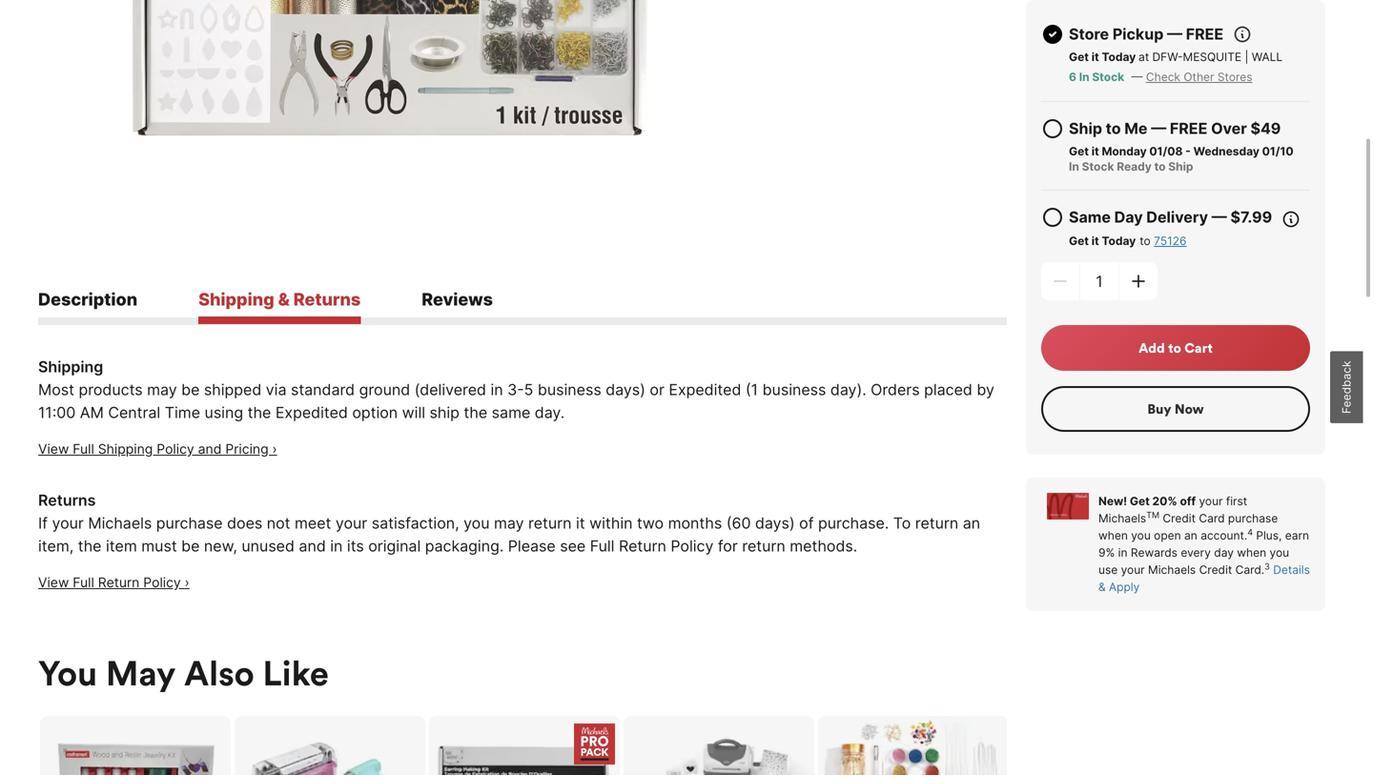 Task type: vqa. For each thing, say whether or not it's contained in the screenshot.
off
yes



Task type: locate. For each thing, give the bounding box(es) containing it.
tab list
[[38, 289, 1007, 325]]

business
[[538, 381, 602, 399], [763, 381, 827, 399]]

ship down -
[[1169, 160, 1194, 174]]

michaels inside 4 plus, earn 9% in rewards every day when you use your michaels credit card.
[[1149, 563, 1196, 577]]

you up packaging.
[[464, 514, 490, 533]]

view down item,
[[38, 575, 69, 591]]

you
[[464, 514, 490, 533], [1132, 529, 1151, 543], [1270, 546, 1290, 560]]

expedited
[[669, 381, 742, 399], [276, 403, 348, 422]]

0 vertical spatial free
[[1186, 25, 1224, 43]]

get for get it monday 01/08 - wednesday 01/10 in stock ready to ship
[[1069, 145, 1089, 158]]

4 plus, earn 9% in rewards every day when you use your michaels credit card.
[[1099, 528, 1310, 577]]

see
[[560, 537, 586, 556]]

products
[[79, 381, 143, 399]]

1 vertical spatial view
[[38, 575, 69, 591]]

get it today at dfw-mesquite | wall
[[1069, 50, 1283, 64]]

0 vertical spatial shipping
[[199, 289, 274, 310]]

add to cart
[[1139, 340, 1213, 357]]

0 horizontal spatial the
[[78, 537, 102, 556]]

& inside 3 details & apply
[[1099, 580, 1106, 594]]

full
[[73, 441, 94, 457], [590, 537, 615, 556], [73, 575, 94, 591]]

get up '6'
[[1069, 50, 1089, 64]]

0 vertical spatial days)
[[606, 381, 646, 399]]

1 vertical spatial ship
[[1169, 160, 1194, 174]]

full down within
[[590, 537, 615, 556]]

1 horizontal spatial credit
[[1200, 563, 1233, 577]]

0 horizontal spatial and
[[198, 441, 222, 457]]

credit down day
[[1200, 563, 1233, 577]]

purchase inside 'returns if your michaels purchase does not meet your satisfaction, you may return it within two months (60 days) of purchase. to return an item, the item must be new, unused and in its original packaging. please see full return policy for return methods.'
[[156, 514, 223, 533]]

view for view full shipping policy and pricing ›
[[38, 441, 69, 457]]

expedited left (1
[[669, 381, 742, 399]]

central
[[108, 403, 160, 422]]

your up card
[[1200, 495, 1223, 508]]

it
[[1092, 50, 1100, 64], [1092, 145, 1100, 158], [1092, 234, 1100, 248], [576, 514, 585, 533]]

it down same
[[1092, 234, 1100, 248]]

returns
[[294, 289, 361, 310], [38, 491, 96, 510]]

0 horizontal spatial &
[[278, 289, 290, 310]]

ship
[[1069, 119, 1103, 138], [1169, 160, 1194, 174]]

get for get it today at dfw-mesquite | wall
[[1069, 50, 1089, 64]]

return right "to"
[[916, 514, 959, 533]]

it inside get it monday 01/08 - wednesday 01/10 in stock ready to ship
[[1092, 145, 1100, 158]]

0 horizontal spatial ›
[[185, 575, 190, 591]]

›
[[272, 441, 277, 457], [185, 575, 190, 591]]

1 business from the left
[[538, 381, 602, 399]]

1 horizontal spatial expedited
[[669, 381, 742, 399]]

cart
[[1185, 340, 1213, 357]]

0 vertical spatial credit
[[1163, 512, 1196, 526]]

days) left or
[[606, 381, 646, 399]]

2 horizontal spatial you
[[1270, 546, 1290, 560]]

0 horizontal spatial in
[[330, 537, 343, 556]]

1 vertical spatial credit
[[1200, 563, 1233, 577]]

1 horizontal spatial you
[[1132, 529, 1151, 543]]

0 vertical spatial when
[[1099, 529, 1128, 543]]

buy now
[[1148, 401, 1204, 418]]

you up 3
[[1270, 546, 1290, 560]]

0 vertical spatial may
[[147, 381, 177, 399]]

1 vertical spatial policy
[[671, 537, 714, 556]]

your up its
[[336, 514, 368, 533]]

0 vertical spatial ship
[[1069, 119, 1103, 138]]

full for view full shipping policy and pricing ›
[[73, 441, 94, 457]]

you inside 'returns if your michaels purchase does not meet your satisfaction, you may return it within two months (60 days) of purchase. to return an item, the item must be new, unused and in its original packaging. please see full return policy for return methods.'
[[464, 514, 490, 533]]

returns up standard
[[294, 289, 361, 310]]

credit
[[1163, 512, 1196, 526], [1200, 563, 1233, 577]]

your first michaels
[[1099, 495, 1248, 526]]

— left $7.99
[[1212, 208, 1228, 227]]

item,
[[38, 537, 74, 556]]

an
[[963, 514, 981, 533], [1185, 529, 1198, 543]]

new!
[[1099, 495, 1128, 508]]

view full shipping policy and pricing ›
[[38, 441, 277, 457]]

in left 3-
[[491, 381, 503, 399]]

Number Stepper text field
[[1081, 262, 1119, 300]]

store
[[1069, 25, 1110, 43]]

not
[[267, 514, 290, 533]]

your inside 4 plus, earn 9% in rewards every day when you use your michaels credit card.
[[1121, 563, 1145, 577]]

credit inside tm credit card purchase when you open an account.
[[1163, 512, 1196, 526]]

0 vertical spatial view
[[38, 441, 69, 457]]

0 vertical spatial ›
[[272, 441, 277, 457]]

credit inside 4 plus, earn 9% in rewards every day when you use your michaels credit card.
[[1200, 563, 1233, 577]]

buy
[[1148, 401, 1172, 418]]

1 vertical spatial may
[[494, 514, 524, 533]]

1 horizontal spatial and
[[299, 537, 326, 556]]

purchase up the must at the left of the page
[[156, 514, 223, 533]]

to inside get it monday 01/08 - wednesday 01/10 in stock ready to ship
[[1155, 160, 1166, 174]]

0 vertical spatial expedited
[[669, 381, 742, 399]]

1 vertical spatial &
[[1099, 580, 1106, 594]]

return
[[619, 537, 667, 556], [98, 575, 140, 591]]

shipping for most
[[38, 358, 103, 376]]

0 vertical spatial return
[[619, 537, 667, 556]]

0 vertical spatial tabler image
[[1234, 25, 1253, 44]]

0 horizontal spatial may
[[147, 381, 177, 399]]

0 horizontal spatial credit
[[1163, 512, 1196, 526]]

like
[[263, 651, 329, 695]]

1 horizontal spatial returns
[[294, 289, 361, 310]]

tabler image left me
[[1042, 117, 1065, 140]]

return down (60
[[742, 537, 786, 556]]

get inside get it monday 01/08 - wednesday 01/10 in stock ready to ship
[[1069, 145, 1089, 158]]

1 horizontal spatial michaels
[[1099, 512, 1147, 526]]

full down am
[[73, 441, 94, 457]]

— for stock
[[1132, 70, 1143, 84]]

to
[[894, 514, 911, 533]]

in right '6'
[[1080, 70, 1090, 84]]

get it today to 75126
[[1069, 234, 1187, 248]]

ship inside get it monday 01/08 - wednesday 01/10 in stock ready to ship
[[1169, 160, 1194, 174]]

add to cart button
[[1042, 325, 1311, 371]]

credit down off
[[1163, 512, 1196, 526]]

0 vertical spatial policy
[[157, 441, 194, 457]]

michaels down new!
[[1099, 512, 1147, 526]]

1 vertical spatial be
[[181, 537, 200, 556]]

and left pricing
[[198, 441, 222, 457]]

michaels down rewards
[[1149, 563, 1196, 577]]

time
[[165, 403, 200, 422]]

in left its
[[330, 537, 343, 556]]

and
[[198, 441, 222, 457], [299, 537, 326, 556]]

2 horizontal spatial in
[[1119, 546, 1128, 560]]

pricing
[[225, 441, 269, 457]]

0 horizontal spatial michaels
[[88, 514, 152, 533]]

full down item,
[[73, 575, 94, 591]]

same
[[492, 403, 531, 422]]

may
[[147, 381, 177, 399], [494, 514, 524, 533]]

policy down 'time'
[[157, 441, 194, 457]]

stock right '6'
[[1093, 70, 1125, 84]]

0 vertical spatial stock
[[1093, 70, 1125, 84]]

— down at
[[1132, 70, 1143, 84]]

0 vertical spatial full
[[73, 441, 94, 457]]

free up -
[[1170, 119, 1208, 138]]

you up rewards
[[1132, 529, 1151, 543]]

0 horizontal spatial expedited
[[276, 403, 348, 422]]

0 horizontal spatial business
[[538, 381, 602, 399]]

1 horizontal spatial may
[[494, 514, 524, 533]]

free
[[1186, 25, 1224, 43], [1170, 119, 1208, 138]]

the left 'item'
[[78, 537, 102, 556]]

0 horizontal spatial return
[[529, 514, 572, 533]]

2 vertical spatial full
[[73, 575, 94, 591]]

in up same
[[1069, 160, 1080, 174]]

when inside tm credit card purchase when you open an account.
[[1099, 529, 1128, 543]]

1 view from the top
[[38, 441, 69, 457]]

policy inside 'returns if your michaels purchase does not meet your satisfaction, you may return it within two months (60 days) of purchase. to return an item, the item must be new, unused and in its original packaging. please see full return policy for return methods.'
[[671, 537, 714, 556]]

michaels
[[1099, 512, 1147, 526], [88, 514, 152, 533], [1149, 563, 1196, 577]]

2 be from the top
[[181, 537, 200, 556]]

0 horizontal spatial days)
[[606, 381, 646, 399]]

(60
[[727, 514, 751, 533]]

1 vertical spatial and
[[299, 537, 326, 556]]

tabler image
[[1234, 25, 1253, 44], [1042, 117, 1065, 140]]

get down same
[[1069, 234, 1089, 248]]

3
[[1265, 562, 1271, 572]]

1 vertical spatial returns
[[38, 491, 96, 510]]

1 horizontal spatial an
[[1185, 529, 1198, 543]]

2 horizontal spatial michaels
[[1149, 563, 1196, 577]]

1 vertical spatial ›
[[185, 575, 190, 591]]

1 horizontal spatial purchase
[[1229, 512, 1279, 526]]

an inside 'returns if your michaels purchase does not meet your satisfaction, you may return it within two months (60 days) of purchase. to return an item, the item must be new, unused and in its original packaging. please see full return policy for return methods.'
[[963, 514, 981, 533]]

be inside 'returns if your michaels purchase does not meet your satisfaction, you may return it within two months (60 days) of purchase. to return an item, the item must be new, unused and in its original packaging. please see full return policy for return methods.'
[[181, 537, 200, 556]]

6 in stock — check other stores
[[1069, 70, 1253, 84]]

1 horizontal spatial business
[[763, 381, 827, 399]]

michaels up 'item'
[[88, 514, 152, 533]]

return up please
[[529, 514, 572, 533]]

or
[[650, 381, 665, 399]]

shipped
[[204, 381, 262, 399]]

0 vertical spatial be
[[181, 381, 200, 399]]

0 vertical spatial today
[[1102, 50, 1136, 64]]

most
[[38, 381, 74, 399]]

& down use in the bottom of the page
[[1099, 580, 1106, 594]]

to down 01/08
[[1155, 160, 1166, 174]]

business up "day."
[[538, 381, 602, 399]]

the down via
[[248, 403, 271, 422]]

return down 'item'
[[98, 575, 140, 591]]

1 horizontal spatial return
[[619, 537, 667, 556]]

it for get it monday 01/08 - wednesday 01/10 in stock ready to ship
[[1092, 145, 1100, 158]]

1 vertical spatial stock
[[1082, 160, 1115, 174]]

0 horizontal spatial purchase
[[156, 514, 223, 533]]

an up every
[[1185, 529, 1198, 543]]

2 vertical spatial shipping
[[98, 441, 153, 457]]

returns up if
[[38, 491, 96, 510]]

purchase up '4'
[[1229, 512, 1279, 526]]

purchase
[[1229, 512, 1279, 526], [156, 514, 223, 533]]

(delivered
[[415, 381, 487, 399]]

20%
[[1153, 495, 1178, 508]]

2 vertical spatial policy
[[143, 575, 181, 591]]

0 vertical spatial returns
[[294, 289, 361, 310]]

1 horizontal spatial ship
[[1169, 160, 1194, 174]]

— right me
[[1152, 119, 1167, 138]]

— for me
[[1152, 119, 1167, 138]]

today
[[1102, 50, 1136, 64], [1102, 234, 1136, 248]]

1 vertical spatial today
[[1102, 234, 1136, 248]]

—
[[1168, 25, 1183, 43], [1132, 70, 1143, 84], [1152, 119, 1167, 138], [1212, 208, 1228, 227]]

shipping up shipped
[[199, 289, 274, 310]]

days) inside 'returns if your michaels purchase does not meet your satisfaction, you may return it within two months (60 days) of purchase. to return an item, the item must be new, unused and in its original packaging. please see full return policy for return methods.'
[[756, 514, 795, 533]]

view down 11:00
[[38, 441, 69, 457]]

return inside 'returns if your michaels purchase does not meet your satisfaction, you may return it within two months (60 days) of purchase. to return an item, the item must be new, unused and in its original packaging. please see full return policy for return methods.'
[[619, 537, 667, 556]]

description
[[38, 289, 137, 310]]

apply
[[1109, 580, 1140, 594]]

same
[[1069, 208, 1111, 227]]

1 horizontal spatial when
[[1238, 546, 1267, 560]]

free up mesquite
[[1186, 25, 1224, 43]]

may up 'time'
[[147, 381, 177, 399]]

6
[[1069, 70, 1077, 84]]

wednesday
[[1194, 145, 1260, 158]]

today left at
[[1102, 50, 1136, 64]]

does
[[227, 514, 263, 533]]

0 horizontal spatial when
[[1099, 529, 1128, 543]]

days) left 'of'
[[756, 514, 795, 533]]

get left monday
[[1069, 145, 1089, 158]]

it down store
[[1092, 50, 1100, 64]]

shipping inside shipping most products may be shipped via standard ground (delivered in 3-5 business days) or expedited (1 business day). orders placed by 11:00 am central time using the expedited option will ship the same day.
[[38, 358, 103, 376]]

0 horizontal spatial returns
[[38, 491, 96, 510]]

return down two
[[619, 537, 667, 556]]

-
[[1186, 145, 1191, 158]]

be left the new,
[[181, 537, 200, 556]]

by
[[977, 381, 995, 399]]

will
[[402, 403, 426, 422]]

shipping up most
[[38, 358, 103, 376]]

ship
[[430, 403, 460, 422]]

1 vertical spatial tabler image
[[1042, 117, 1065, 140]]

2 view from the top
[[38, 575, 69, 591]]

button to increment counter for number stepper image
[[1129, 272, 1149, 291]]

1 vertical spatial in
[[1069, 160, 1080, 174]]

1 vertical spatial when
[[1238, 546, 1267, 560]]

1 horizontal spatial &
[[1099, 580, 1106, 594]]

in
[[1080, 70, 1090, 84], [1069, 160, 1080, 174]]

stock inside get it monday 01/08 - wednesday 01/10 in stock ready to ship
[[1082, 160, 1115, 174]]

75126
[[1154, 234, 1187, 248]]

1 vertical spatial shipping
[[38, 358, 103, 376]]

shipping down central
[[98, 441, 153, 457]]

get
[[1069, 50, 1089, 64], [1069, 145, 1089, 158], [1069, 234, 1089, 248], [1130, 495, 1150, 508]]

business right (1
[[763, 381, 827, 399]]

when up card.
[[1238, 546, 1267, 560]]

0 horizontal spatial you
[[464, 514, 490, 533]]

in right 9%
[[1119, 546, 1128, 560]]

1 vertical spatial full
[[590, 537, 615, 556]]

an right "to"
[[963, 514, 981, 533]]

via
[[266, 381, 287, 399]]

1 vertical spatial expedited
[[276, 403, 348, 422]]

1 vertical spatial free
[[1170, 119, 1208, 138]]

mesquite
[[1183, 50, 1242, 64]]

&
[[278, 289, 290, 310], [1099, 580, 1106, 594]]

rewards
[[1131, 546, 1178, 560]]

0 horizontal spatial an
[[963, 514, 981, 533]]

policy down months
[[671, 537, 714, 556]]

1 horizontal spatial in
[[491, 381, 503, 399]]

1 horizontal spatial days)
[[756, 514, 795, 533]]

(1
[[746, 381, 759, 399]]

to right add
[[1169, 340, 1182, 357]]

the right ship
[[464, 403, 488, 422]]

shipping & returns tab panel
[[38, 356, 1007, 592]]

day
[[1215, 546, 1234, 560]]

0 horizontal spatial ship
[[1069, 119, 1103, 138]]

1 today from the top
[[1102, 50, 1136, 64]]

policy
[[157, 441, 194, 457], [671, 537, 714, 556], [143, 575, 181, 591]]

option
[[352, 403, 398, 422]]

first
[[1227, 495, 1248, 508]]

may up please
[[494, 514, 524, 533]]

full inside 'returns if your michaels purchase does not meet your satisfaction, you may return it within two months (60 days) of purchase. to return an item, the item must be new, unused and in its original packaging. please see full return policy for return methods.'
[[590, 537, 615, 556]]

1 vertical spatial return
[[98, 575, 140, 591]]

of
[[800, 514, 814, 533]]

11:00
[[38, 403, 76, 422]]

be up 'time'
[[181, 381, 200, 399]]

0 horizontal spatial tabler image
[[1042, 117, 1065, 140]]

1 vertical spatial days)
[[756, 514, 795, 533]]

tabler image up |
[[1234, 25, 1253, 44]]

expedited down standard
[[276, 403, 348, 422]]

ship up monday
[[1069, 119, 1103, 138]]

in inside get it monday 01/08 - wednesday 01/10 in stock ready to ship
[[1069, 160, 1080, 174]]

faux leather earring making kit by bead landing&#x2122; image
[[106, 0, 678, 209]]

your up apply
[[1121, 563, 1145, 577]]

today down the day
[[1102, 234, 1136, 248]]

two
[[637, 514, 664, 533]]

policy down the must at the left of the page
[[143, 575, 181, 591]]

and down meet at the left bottom of the page
[[299, 537, 326, 556]]

when up 9%
[[1099, 529, 1128, 543]]

it up see
[[576, 514, 585, 533]]

get up tm
[[1130, 495, 1150, 508]]

1 be from the top
[[181, 381, 200, 399]]

& up via
[[278, 289, 290, 310]]

2 today from the top
[[1102, 234, 1136, 248]]

stock down monday
[[1082, 160, 1115, 174]]

it left monday
[[1092, 145, 1100, 158]]

store pickup — free
[[1069, 25, 1224, 43]]



Task type: describe. For each thing, give the bounding box(es) containing it.
reviews
[[422, 289, 493, 310]]

item
[[106, 537, 137, 556]]

for
[[718, 537, 738, 556]]

in inside 'returns if your michaels purchase does not meet your satisfaction, you may return it within two months (60 days) of purchase. to return an item, the item must be new, unused and in its original packaging. please see full return policy for return methods.'
[[330, 537, 343, 556]]

check
[[1147, 70, 1181, 84]]

policy for ›
[[143, 575, 181, 591]]

the inside 'returns if your michaels purchase does not meet your satisfaction, you may return it within two months (60 days) of purchase. to return an item, the item must be new, unused and in its original packaging. please see full return policy for return methods.'
[[78, 537, 102, 556]]

over
[[1212, 119, 1248, 138]]

may inside shipping most products may be shipped via standard ground (delivered in 3-5 business days) or expedited (1 business day). orders placed by 11:00 am central time using the expedited option will ship the same day.
[[147, 381, 177, 399]]

3 details & apply
[[1099, 562, 1311, 594]]

you inside tm credit card purchase when you open an account.
[[1132, 529, 1151, 543]]

delivery
[[1147, 208, 1209, 227]]

purchase.
[[818, 514, 889, 533]]

1 horizontal spatial return
[[742, 537, 786, 556]]

packaging.
[[425, 537, 504, 556]]

day.
[[535, 403, 565, 422]]

$7.99
[[1231, 208, 1273, 227]]

2 horizontal spatial the
[[464, 403, 488, 422]]

in inside 4 plus, earn 9% in rewards every day when you use your michaels credit card.
[[1119, 546, 1128, 560]]

tm credit card purchase when you open an account.
[[1099, 510, 1279, 543]]

plus,
[[1257, 529, 1283, 543]]

monday
[[1102, 145, 1147, 158]]

am
[[80, 403, 104, 422]]

$49
[[1251, 119, 1282, 138]]

may inside 'returns if your michaels purchase does not meet your satisfaction, you may return it within two months (60 days) of purchase. to return an item, the item must be new, unused and in its original packaging. please see full return policy for return methods.'
[[494, 514, 524, 533]]

5
[[524, 381, 534, 399]]

its
[[347, 537, 364, 556]]

unused
[[242, 537, 295, 556]]

meet
[[295, 514, 331, 533]]

new,
[[204, 537, 237, 556]]

must
[[141, 537, 177, 556]]

michaels inside 'returns if your michaels purchase does not meet your satisfaction, you may return it within two months (60 days) of purchase. to return an item, the item must be new, unused and in its original packaging. please see full return policy for return methods.'
[[88, 514, 152, 533]]

new! get 20% off
[[1099, 495, 1196, 508]]

0 vertical spatial and
[[198, 441, 222, 457]]

to left 75126 link
[[1140, 234, 1151, 248]]

open samedaydelivery details modal image
[[1282, 210, 1301, 229]]

3-
[[508, 381, 524, 399]]

account.
[[1201, 529, 1248, 543]]

when inside 4 plus, earn 9% in rewards every day when you use your michaels credit card.
[[1238, 546, 1267, 560]]

original
[[368, 537, 421, 556]]

days) inside shipping most products may be shipped via standard ground (delivered in 3-5 business days) or expedited (1 business day). orders placed by 11:00 am central time using the expedited option will ship the same day.
[[606, 381, 646, 399]]

orders
[[871, 381, 920, 399]]

returns inside 'returns if your michaels purchase does not meet your satisfaction, you may return it within two months (60 days) of purchase. to return an item, the item must be new, unused and in its original packaging. please see full return policy for return methods.'
[[38, 491, 96, 510]]

every
[[1181, 546, 1211, 560]]

day).
[[831, 381, 867, 399]]

view for view full return policy ›
[[38, 575, 69, 591]]

dfw-
[[1153, 50, 1183, 64]]

card
[[1199, 512, 1225, 526]]

get it monday 01/08 - wednesday 01/10 in stock ready to ship
[[1069, 145, 1294, 174]]

01/10
[[1263, 145, 1294, 158]]

view full return policy ›
[[38, 575, 190, 591]]

0 vertical spatial in
[[1080, 70, 1090, 84]]

stores
[[1218, 70, 1253, 84]]

1 horizontal spatial ›
[[272, 441, 277, 457]]

0 vertical spatial &
[[278, 289, 290, 310]]

to left me
[[1106, 119, 1121, 138]]

1 horizontal spatial tabler image
[[1234, 25, 1253, 44]]

pickup
[[1113, 25, 1164, 43]]

it inside 'returns if your michaels purchase does not meet your satisfaction, you may return it within two months (60 days) of purchase. to return an item, the item must be new, unused and in its original packaging. please see full return policy for return methods.'
[[576, 514, 585, 533]]

be inside shipping most products may be shipped via standard ground (delivered in 3-5 business days) or expedited (1 business day). orders placed by 11:00 am central time using the expedited option will ship the same day.
[[181, 381, 200, 399]]

your right if
[[52, 514, 84, 533]]

ship to me — free over $49
[[1069, 119, 1282, 138]]

view full return policy › link
[[38, 575, 190, 591]]

off
[[1180, 495, 1196, 508]]

— up get it today at dfw-mesquite | wall
[[1168, 25, 1183, 43]]

to inside button
[[1169, 340, 1182, 357]]

today for to
[[1102, 234, 1136, 248]]

2 horizontal spatial return
[[916, 514, 959, 533]]

2 business from the left
[[763, 381, 827, 399]]

shipping most products may be shipped via standard ground (delivered in 3-5 business days) or expedited (1 business day). orders placed by 11:00 am central time using the expedited option will ship the same day.
[[38, 358, 995, 422]]

plcc card logo image
[[1047, 493, 1089, 520]]

0 horizontal spatial return
[[98, 575, 140, 591]]

it for get it today to 75126
[[1092, 234, 1100, 248]]

it for get it today at dfw-mesquite | wall
[[1092, 50, 1100, 64]]

1 horizontal spatial the
[[248, 403, 271, 422]]

use
[[1099, 563, 1118, 577]]

and inside 'returns if your michaels purchase does not meet your satisfaction, you may return it within two months (60 days) of purchase. to return an item, the item must be new, unused and in its original packaging. please see full return policy for return methods.'
[[299, 537, 326, 556]]

your inside the your first michaels
[[1200, 495, 1223, 508]]

open
[[1154, 529, 1182, 543]]

months
[[668, 514, 722, 533]]

may
[[106, 651, 176, 695]]

get for get it today to 75126
[[1069, 234, 1089, 248]]

placed
[[924, 381, 973, 399]]

using
[[205, 403, 243, 422]]

you may also like
[[38, 651, 329, 695]]

now
[[1175, 401, 1204, 418]]

day
[[1115, 208, 1143, 227]]

details
[[1274, 563, 1311, 577]]

purchase inside tm credit card purchase when you open an account.
[[1229, 512, 1279, 526]]

— for delivery
[[1212, 208, 1228, 227]]

|
[[1245, 50, 1249, 64]]

wall
[[1252, 50, 1283, 64]]

at
[[1139, 50, 1150, 64]]

other
[[1184, 70, 1215, 84]]

today for at
[[1102, 50, 1136, 64]]

also
[[184, 651, 254, 695]]

policy for and
[[157, 441, 194, 457]]

in inside shipping most products may be shipped via standard ground (delivered in 3-5 business days) or expedited (1 business day). orders placed by 11:00 am central time using the expedited option will ship the same day.
[[491, 381, 503, 399]]

please
[[508, 537, 556, 556]]

tabler image
[[1042, 206, 1065, 229]]

4
[[1248, 528, 1253, 538]]

details & apply link
[[1099, 563, 1311, 594]]

01/08
[[1150, 145, 1183, 158]]

michaels inside the your first michaels
[[1099, 512, 1147, 526]]

within
[[590, 514, 633, 533]]

add
[[1139, 340, 1166, 357]]

tab list containing description
[[38, 289, 1007, 325]]

me
[[1125, 119, 1148, 138]]

if
[[38, 514, 48, 533]]

view full shipping policy and pricing › link
[[38, 441, 277, 457]]

methods.
[[790, 537, 858, 556]]

shipping for &
[[199, 289, 274, 310]]

9%
[[1099, 546, 1115, 560]]

buy now button
[[1042, 386, 1311, 432]]

an inside tm credit card purchase when you open an account.
[[1185, 529, 1198, 543]]

you inside 4 plus, earn 9% in rewards every day when you use your michaels credit card.
[[1270, 546, 1290, 560]]

full for view full return policy ›
[[73, 575, 94, 591]]

75126 link
[[1154, 234, 1187, 248]]



